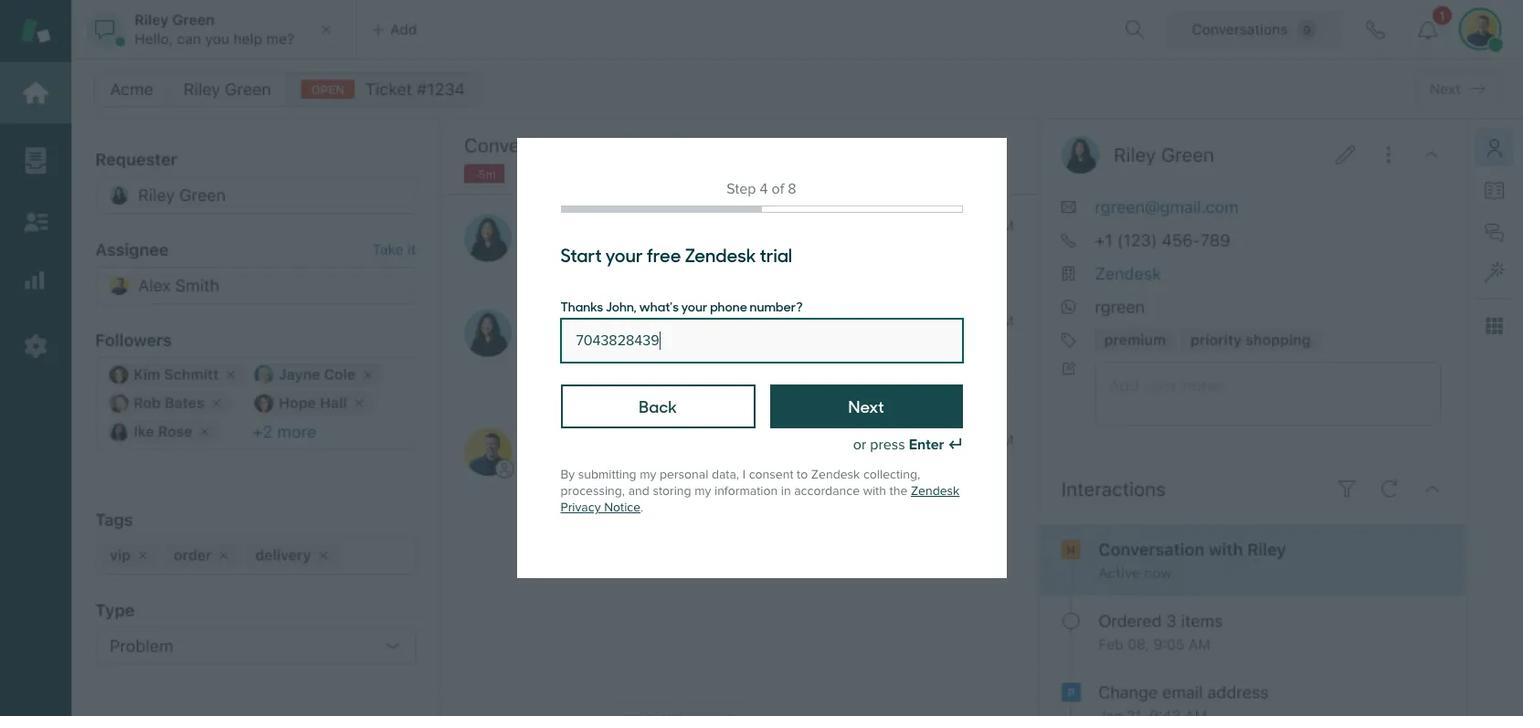 Task type: describe. For each thing, give the bounding box(es) containing it.
next button
[[770, 385, 963, 429]]

in
[[781, 483, 791, 499]]

submitting
[[578, 467, 637, 483]]

or
[[853, 436, 866, 454]]

start
[[561, 241, 602, 268]]

step 4 of 8
[[727, 180, 797, 198]]

1 horizontal spatial my
[[695, 483, 711, 499]]

by
[[561, 467, 575, 483]]

consent
[[749, 467, 794, 483]]

phone
[[710, 297, 747, 315]]

what's
[[639, 297, 679, 315]]

collecting,
[[863, 467, 920, 483]]

or press enter
[[853, 436, 944, 454]]

and
[[628, 483, 650, 499]]

0 vertical spatial my
[[640, 467, 657, 483]]

privacy
[[561, 500, 601, 515]]

thanks
[[561, 297, 603, 315]]

to
[[797, 467, 808, 483]]

zendesk inside by submitting my personal data, i consent to zendesk collecting, processing, and storing my information in accordance with the
[[811, 467, 860, 483]]

start your free zendesk trial
[[561, 241, 792, 268]]

4
[[760, 180, 768, 198]]

with
[[863, 483, 886, 499]]

number?
[[750, 297, 803, 315]]

8
[[788, 180, 797, 198]]

enter image
[[948, 438, 963, 452]]

trial
[[760, 241, 792, 268]]

back
[[639, 395, 677, 418]]

enter
[[909, 436, 944, 454]]

john
[[606, 297, 634, 315]]

by submitting my personal data, i consent to zendesk collecting, processing, and storing my information in accordance with the
[[561, 467, 920, 499]]

zendesk inside zendesk privacy notice
[[911, 483, 960, 499]]

product ui image
[[0, 0, 1523, 716]]

processing,
[[561, 483, 625, 499]]

free
[[647, 241, 681, 268]]

0 horizontal spatial your
[[605, 241, 643, 268]]

.
[[641, 500, 644, 515]]



Task type: vqa. For each thing, say whether or not it's contained in the screenshot.
the John
yes



Task type: locate. For each thing, give the bounding box(es) containing it.
None telephone field
[[561, 319, 963, 363]]

1 vertical spatial your
[[681, 297, 708, 315]]

my down personal
[[695, 483, 711, 499]]

thanks john , what's your phone number?
[[561, 297, 803, 315]]

2 horizontal spatial zendesk
[[911, 483, 960, 499]]

my
[[640, 467, 657, 483], [695, 483, 711, 499]]

i
[[743, 467, 746, 483]]

storing
[[653, 483, 691, 499]]

personal
[[660, 467, 709, 483]]

information
[[715, 483, 778, 499]]

1 horizontal spatial zendesk
[[811, 467, 860, 483]]

0 horizontal spatial my
[[640, 467, 657, 483]]

2 vertical spatial zendesk
[[911, 483, 960, 499]]

your left phone
[[681, 297, 708, 315]]

back button
[[561, 385, 756, 429]]

the
[[890, 483, 908, 499]]

zendesk privacy notice
[[561, 483, 960, 515]]

1 horizontal spatial your
[[681, 297, 708, 315]]

,
[[634, 297, 637, 315]]

zendesk privacy notice link
[[561, 483, 960, 515]]

next
[[849, 395, 884, 418]]

accordance
[[794, 483, 860, 499]]

notice
[[604, 500, 641, 515]]

your left the free
[[605, 241, 643, 268]]

0 horizontal spatial zendesk
[[685, 241, 756, 268]]

zendesk
[[685, 241, 756, 268], [811, 467, 860, 483], [911, 483, 960, 499]]

0 vertical spatial zendesk
[[685, 241, 756, 268]]

1 vertical spatial my
[[695, 483, 711, 499]]

of
[[772, 180, 784, 198]]

data,
[[712, 467, 739, 483]]

your
[[605, 241, 643, 268], [681, 297, 708, 315]]

step
[[727, 180, 756, 198]]

my up and
[[640, 467, 657, 483]]

zendesk up accordance
[[811, 467, 860, 483]]

0 vertical spatial your
[[605, 241, 643, 268]]

zendesk right the
[[911, 483, 960, 499]]

press
[[870, 436, 905, 454]]

1 vertical spatial zendesk
[[811, 467, 860, 483]]

zendesk up phone
[[685, 241, 756, 268]]



